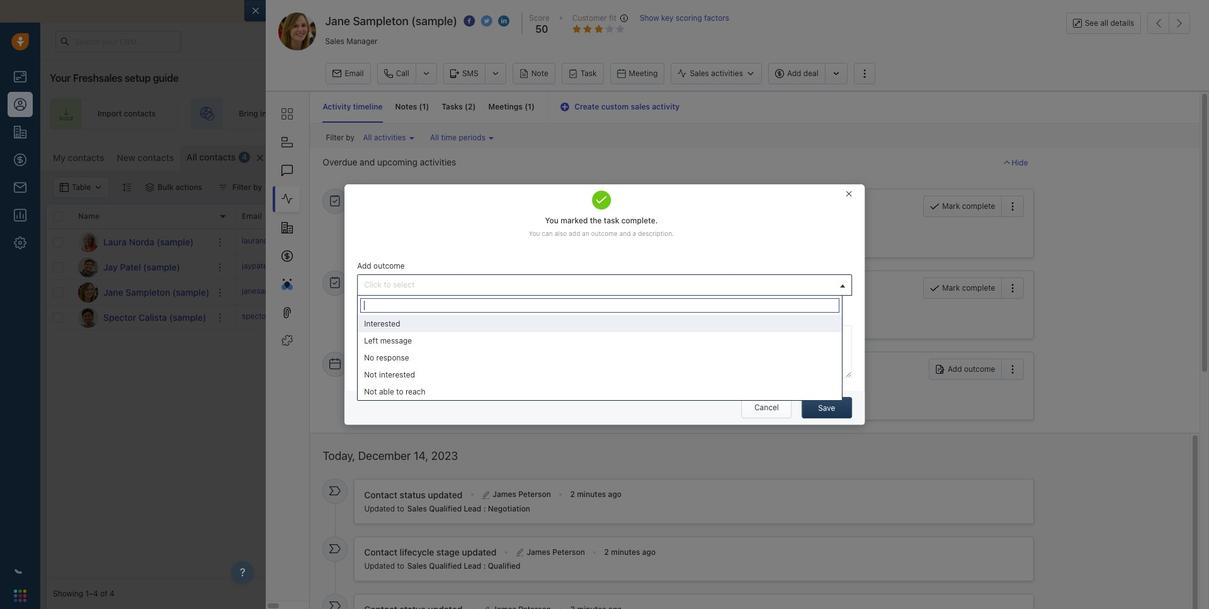 Task type: locate. For each thing, give the bounding box(es) containing it.
2 mark complete button from the top
[[924, 278, 1002, 299]]

email
[[588, 6, 610, 16]]

press space to select this row. row
[[47, 230, 236, 255], [236, 230, 1203, 255], [47, 255, 236, 280], [236, 255, 1203, 280], [47, 280, 236, 306], [236, 280, 1203, 306], [47, 306, 236, 331], [236, 306, 1203, 331]]

press space to select this row. row containing 54
[[236, 306, 1203, 331]]

2 vertical spatial 2
[[605, 548, 609, 557]]

facebook circled image
[[464, 15, 475, 28]]

and left 'follow' on the top left
[[469, 214, 483, 223]]

1 horizontal spatial sales
[[739, 6, 760, 16]]

contacts right my
[[68, 152, 104, 163]]

janesampleton@gmail.com
[[242, 287, 337, 296]]

press space to select this row. row containing 37
[[236, 230, 1203, 255]]

0 vertical spatial pricing
[[444, 281, 473, 291]]

0 horizontal spatial 4
[[110, 590, 114, 599]]

:
[[665, 281, 667, 291], [484, 504, 486, 514], [484, 562, 486, 571]]

sales down lifecycle
[[408, 562, 427, 571]]

call link
[[377, 63, 416, 84]]

coordinate
[[364, 295, 404, 305]]

0 horizontal spatial activities
[[374, 133, 406, 142]]

activities up the overdue and upcoming activities
[[374, 133, 406, 142]]

new contacts
[[117, 152, 174, 163]]

all time periods
[[430, 133, 486, 142]]

) for meetings ( 1 )
[[532, 102, 535, 112]]

2 not from the top
[[364, 387, 377, 397]]

send up the 4167348672
[[364, 214, 383, 223]]

0 vertical spatial ago
[[608, 490, 622, 500]]

route leads to your team link
[[496, 98, 657, 130]]

0 horizontal spatial leads
[[299, 109, 319, 119]]

mark complete button for send the proposal document and follow up with this contact after it.
[[924, 196, 1002, 217]]

0 vertical spatial + click to add
[[620, 237, 669, 247]]

left message option
[[358, 333, 842, 350]]

1 vertical spatial by
[[253, 183, 262, 192]]

all for contacts
[[187, 152, 197, 163]]

1 lead from the top
[[464, 504, 482, 514]]

1 ( from the left
[[419, 102, 422, 112]]

score up can
[[525, 212, 547, 221]]

1 horizontal spatial meeting
[[629, 69, 658, 78]]

jane sampleton (sample) link
[[103, 286, 209, 299], [381, 317, 476, 327], [381, 398, 476, 409]]

close image
[[1191, 8, 1197, 14]]

0 vertical spatial meeting
[[629, 69, 658, 78]]

: for contact lifecycle stage updated
[[484, 562, 486, 571]]

mark down 'customize' in the top right of the page
[[943, 202, 961, 211]]

0 horizontal spatial ago
[[608, 490, 622, 500]]

team right create
[[616, 109, 635, 119]]

add
[[569, 230, 581, 238], [656, 237, 669, 247], [372, 261, 386, 271], [656, 288, 669, 297], [656, 313, 669, 323]]

0 vertical spatial filter
[[326, 133, 344, 142]]

container_wx8msf4aqz5i3rn1 image
[[219, 183, 228, 192], [431, 288, 440, 297], [718, 288, 726, 297], [718, 313, 726, 322]]

0 vertical spatial sales
[[739, 6, 760, 16]]

) right "tasks"
[[473, 102, 476, 112]]

2 inside 2 minutes ago updated to sales qualified lead : negotiation
[[570, 490, 575, 500]]

new contacts button
[[110, 146, 180, 171], [117, 152, 174, 163]]

2 for contact status updated
[[570, 490, 575, 500]]

all inside all activities link
[[363, 133, 372, 142]]

ago
[[608, 490, 622, 500], [642, 548, 656, 557]]

outcome inside you marked the task complete. you can also add an outcome and a description.
[[591, 230, 618, 238]]

( right meetings
[[525, 102, 528, 112]]

updated down contact lifecycle stage updated
[[364, 562, 395, 571]]

1 vertical spatial ago
[[642, 548, 656, 557]]

2 horizontal spatial all
[[430, 133, 439, 142]]

+ click to add for 37
[[620, 237, 669, 247]]

not down the no
[[364, 370, 377, 380]]

0 horizontal spatial filter
[[233, 183, 251, 192]]

task down for
[[454, 313, 469, 322]]

dialog containing you marked the task complete.
[[345, 185, 865, 425]]

import right key
[[676, 6, 704, 16]]

⌘
[[343, 153, 350, 163]]

mark down e corp (sample)
[[943, 283, 961, 293]]

press space to select this row. row containing jane sampleton (sample)
[[47, 280, 236, 306]]

to down the due
[[647, 313, 654, 323]]

james right "|"
[[730, 288, 753, 297]]

0 horizontal spatial filter by
[[233, 183, 262, 192]]

1 vertical spatial 50
[[525, 287, 538, 298]]

j image
[[78, 283, 98, 303]]

contact for contact lifecycle stage updated
[[364, 547, 398, 558]]

activities
[[712, 69, 743, 78], [374, 133, 406, 142], [420, 157, 456, 168]]

1 + click to add from the top
[[620, 237, 669, 247]]

notes
[[395, 102, 417, 112]]

2023 right the 14,
[[431, 450, 458, 463]]

1 horizontal spatial task
[[520, 281, 535, 291]]

contacts for all
[[199, 152, 236, 163]]

qualified inside 2 minutes ago updated to sales qualified lead : negotiation
[[429, 504, 462, 514]]

lead
[[464, 504, 482, 514], [464, 562, 482, 571]]

(sample) right calista
[[169, 312, 206, 323]]

2 horizontal spatial )
[[532, 102, 535, 112]]

team inside the route leads to your team link
[[616, 109, 635, 119]]

name
[[78, 212, 100, 221]]

the right marked
[[590, 216, 602, 226]]

ago inside 2 minutes ago updated to sales qualified lead : qualified
[[642, 548, 656, 557]]

2 vertical spatial jane sampleton (sample) link
[[381, 398, 476, 409]]

minutes inside 2 minutes ago updated to sales qualified lead : qualified
[[611, 548, 640, 557]]

1 vertical spatial send
[[405, 281, 426, 291]]

+ for 54
[[620, 313, 625, 323]]

2 lead from the top
[[464, 562, 482, 571]]

3 ( from the left
[[525, 102, 528, 112]]

meeting up create custom sales activity
[[629, 69, 658, 78]]

cancel button
[[742, 398, 792, 419]]

0 vertical spatial score
[[529, 13, 550, 23]]

1 horizontal spatial leads
[[567, 109, 587, 119]]

(sample) inside "jay patel (sample)" "link"
[[143, 262, 180, 273]]

contact for contact status updated
[[364, 490, 398, 501]]

2 vertical spatial + click to add
[[620, 313, 669, 323]]

my contacts button
[[47, 146, 110, 171], [53, 152, 104, 163]]

score inside dialog
[[529, 13, 550, 23]]

interested option
[[358, 316, 842, 333]]

bring in website leads link
[[191, 98, 341, 130]]

1 vertical spatial mark
[[943, 283, 961, 293]]

score inside grid
[[525, 212, 547, 221]]

showing
[[53, 590, 83, 599]]

no response option
[[358, 350, 842, 367]]

cell
[[425, 230, 519, 255], [708, 230, 803, 255], [897, 230, 992, 255], [992, 230, 1203, 255], [992, 255, 1203, 280], [992, 280, 1203, 305], [897, 306, 992, 330], [992, 306, 1203, 330]]

click for 37
[[627, 237, 644, 247]]

1 vertical spatial 4
[[110, 590, 114, 599]]

meeting inside 'button'
[[629, 69, 658, 78]]

qualified
[[823, 288, 855, 297], [823, 313, 855, 323], [429, 504, 462, 514], [429, 562, 462, 571], [488, 562, 521, 571]]

add left "an"
[[569, 230, 581, 238]]

add for 37
[[656, 237, 669, 247]]

1 horizontal spatial filter by
[[326, 133, 355, 142]]

( for notes
[[419, 102, 422, 112]]

updated right stage
[[462, 547, 497, 558]]

grid
[[47, 204, 1203, 580]]

0 vertical spatial quote
[[475, 281, 499, 291]]

1 tasks image from the top
[[330, 195, 341, 207]]

0 vertical spatial minutes
[[577, 490, 606, 500]]

+ click to add
[[620, 237, 669, 247], [620, 288, 669, 297], [620, 313, 669, 323]]

updated inside 2 minutes ago updated to sales qualified lead : negotiation
[[364, 504, 395, 514]]

to up coordinate
[[384, 280, 391, 290]]

e corp (sample) link
[[904, 263, 961, 272]]

lead inside 2 minutes ago updated to sales qualified lead : qualified
[[464, 562, 482, 571]]

to up reach
[[415, 377, 422, 386]]

jane right j image
[[103, 287, 123, 298]]

not for not interested
[[364, 370, 377, 380]]

1 horizontal spatial all
[[363, 133, 372, 142]]

lead left the negotiation
[[464, 504, 482, 514]]

sampleton up "manager"
[[353, 14, 409, 28]]

0 vertical spatial import
[[676, 6, 704, 16]]

stage change image
[[330, 486, 341, 497], [330, 544, 341, 555], [330, 601, 341, 610]]

you up can
[[545, 216, 559, 226]]

sales inside dialog
[[631, 102, 650, 112]]

not able to reach option
[[358, 384, 842, 401]]

pricing
[[444, 281, 473, 291], [471, 295, 495, 305]]

3684945781
[[336, 312, 383, 321]]

filter by inside button
[[233, 183, 262, 192]]

0 vertical spatial stage change image
[[330, 486, 341, 497]]

sales
[[739, 6, 760, 16], [631, 102, 650, 112]]

spector
[[103, 312, 136, 323]]

click down the due
[[627, 313, 644, 323]]

table
[[994, 151, 1012, 161]]

task button
[[562, 63, 604, 84]]

(sample) right norda
[[157, 237, 194, 247]]

activities inside all activities link
[[374, 133, 406, 142]]

4 up the filter by button
[[242, 153, 247, 162]]

sales manager
[[325, 36, 378, 46]]

add for 50
[[656, 288, 669, 297]]

not
[[364, 370, 377, 380], [364, 387, 377, 397]]

2 contact from the top
[[364, 547, 398, 558]]

2 stage change image from the top
[[330, 544, 341, 555]]

interested
[[379, 370, 415, 380]]

+ click to add for 50
[[620, 288, 669, 297]]

sales inside 2 minutes ago updated to sales qualified lead : qualified
[[408, 562, 427, 571]]

twitter circled image
[[481, 15, 493, 28]]

not interested option
[[358, 367, 842, 384]]

(sample) down laura norda (sample) link
[[143, 262, 180, 273]]

+ click to add left 16,
[[620, 288, 669, 297]]

1 vertical spatial sales
[[631, 102, 650, 112]]

not able to reach
[[364, 387, 426, 397]]

2 tasks image from the top
[[330, 277, 341, 288]]

2 team from the left
[[616, 109, 635, 119]]

and
[[479, 6, 495, 16], [360, 157, 375, 168], [469, 214, 483, 223], [620, 230, 631, 238], [520, 295, 533, 305], [501, 377, 515, 386]]

jaypatelsample@gmail.com + click to add
[[242, 261, 386, 271]]

1 team from the left
[[442, 109, 461, 119]]

upcoming task
[[481, 281, 535, 291]]

1 vertical spatial all
[[1101, 18, 1109, 28]]

filter by up the ⌘
[[326, 133, 355, 142]]

1 not from the top
[[364, 370, 377, 380]]

1 for notes ( 1 )
[[422, 102, 426, 112]]

jane sampleton (sample) link for +2
[[381, 398, 476, 409]]

to inside dropdown button
[[384, 280, 391, 290]]

1 1 from the left
[[422, 102, 426, 112]]

1 complete from the top
[[963, 202, 996, 211]]

3 ) from the left
[[532, 102, 535, 112]]

0 horizontal spatial email
[[242, 212, 262, 221]]

0 horizontal spatial of
[[100, 590, 107, 599]]

0 horizontal spatial )
[[426, 102, 429, 112]]

add right the due
[[656, 288, 669, 297]]

(sample) up spector calista (sample)
[[173, 287, 209, 298]]

contact left status
[[364, 490, 398, 501]]

2 row group from the left
[[236, 230, 1203, 331]]

phone
[[358, 212, 381, 221]]

4
[[242, 153, 247, 162], [110, 590, 114, 599]]

1 horizontal spatial add outcome
[[948, 365, 996, 374]]

l image
[[78, 232, 98, 252]]

list box containing interested
[[358, 316, 842, 401]]

meeting up able
[[364, 377, 393, 386]]

1 vertical spatial pricing
[[471, 295, 495, 305]]

and left a
[[620, 230, 631, 238]]

: down contact lifecycle stage updated
[[484, 562, 486, 571]]

1 horizontal spatial 2023
[[696, 281, 715, 291]]

row group
[[47, 230, 236, 331], [236, 230, 1203, 331]]

2-
[[527, 6, 537, 16]]

to down status
[[397, 504, 404, 514]]

filter by button
[[211, 177, 270, 198]]

to right it
[[561, 295, 569, 305]]

notes ( 1 )
[[395, 102, 429, 112]]

2 + click to add from the top
[[620, 288, 669, 297]]

you left can
[[529, 230, 540, 238]]

1 mark from the top
[[943, 202, 961, 211]]

2 1 from the left
[[528, 102, 532, 112]]

after
[[581, 214, 597, 223]]

0 vertical spatial task
[[604, 216, 620, 226]]

due on : dec 16, 2023 | 09:00
[[639, 281, 743, 291]]

create custom sales activity
[[575, 102, 680, 112]]

0 horizontal spatial minutes
[[577, 490, 606, 500]]

see all details
[[1085, 18, 1135, 28]]

(sample) down the any
[[441, 399, 473, 408]]

overdue
[[323, 157, 357, 168]]

2 mark complete from the top
[[943, 283, 996, 293]]

all inside all time periods button
[[430, 133, 439, 142]]

your
[[322, 6, 340, 16], [718, 6, 736, 16], [424, 109, 440, 119], [598, 109, 614, 119]]

1 mark complete button from the top
[[924, 196, 1002, 217]]

3 + click to add from the top
[[620, 313, 669, 323]]

+2
[[482, 398, 492, 408]]

complete right widgetz.io on the top
[[963, 283, 996, 293]]

1 vertical spatial outcome
[[374, 261, 405, 271]]

1 updated from the top
[[364, 504, 395, 514]]

lead inside 2 minutes ago updated to sales qualified lead : negotiation
[[464, 504, 482, 514]]

2 vertical spatial outcome
[[965, 365, 996, 374]]

all right scoring
[[706, 6, 715, 16]]

filter down all contacts 4
[[233, 183, 251, 192]]

0 vertical spatial updated
[[364, 504, 395, 514]]

all
[[706, 6, 715, 16], [1101, 18, 1109, 28]]

ago inside 2 minutes ago updated to sales qualified lead : negotiation
[[608, 490, 622, 500]]

meetings ( 1 )
[[489, 102, 535, 112]]

not for not able to reach
[[364, 387, 377, 397]]

updated down the contact status updated
[[364, 504, 395, 514]]

row group containing laura norda (sample)
[[47, 230, 236, 331]]

1 vertical spatial mark complete
[[943, 283, 996, 293]]

with inside james peterson send the proposal document and follow up with this contact after it.
[[519, 214, 534, 223]]

leads right 'website'
[[299, 109, 319, 119]]

contacts down setup
[[124, 109, 156, 119]]

filter inside button
[[233, 183, 251, 192]]

1 vertical spatial mark complete button
[[924, 278, 1002, 299]]

team up time
[[442, 109, 461, 119]]

+ click to add down complete.
[[620, 237, 669, 247]]

2 ( from the left
[[465, 102, 468, 112]]

1 vertical spatial complete
[[963, 283, 996, 293]]

stage change image for contact status updated
[[330, 486, 341, 497]]

1 vertical spatial contact
[[364, 547, 398, 558]]

2
[[468, 102, 473, 112], [570, 490, 575, 500], [605, 548, 609, 557]]

0 vertical spatial 2
[[468, 102, 473, 112]]

0 vertical spatial with
[[519, 214, 534, 223]]

lead down contact lifecycle stage updated
[[464, 562, 482, 571]]

with
[[519, 214, 534, 223], [406, 295, 421, 305]]

manager
[[347, 36, 378, 46]]

0 vertical spatial contact
[[364, 490, 398, 501]]

filter by inside dialog
[[326, 133, 355, 142]]

1 horizontal spatial 2
[[570, 490, 575, 500]]

1 horizontal spatial by
[[346, 133, 355, 142]]

jane sampleton (sample) link up spector calista (sample)
[[103, 286, 209, 299]]

0 vertical spatial of
[[577, 6, 586, 16]]

1 right invite
[[422, 102, 426, 112]]

all for time
[[430, 133, 439, 142]]

0 vertical spatial complete
[[963, 202, 996, 211]]

contacts right new
[[138, 152, 174, 163]]

fit
[[609, 13, 617, 23]]

calista
[[139, 312, 167, 323]]

today, december 14, 2023
[[323, 450, 458, 463]]

name row
[[47, 205, 236, 230]]

setup
[[125, 72, 151, 84]]

0 vertical spatial :
[[665, 281, 667, 291]]

jane sampleton (sample) link down reach
[[381, 398, 476, 409]]

1 for meetings ( 1 )
[[528, 102, 532, 112]]

jane sampleton (sample)
[[325, 14, 458, 28], [103, 287, 209, 298], [381, 317, 473, 327], [381, 399, 473, 408]]

0 vertical spatial all
[[706, 6, 715, 16]]

quote down upcoming task
[[497, 295, 518, 305]]

add right a
[[656, 237, 669, 247]]

None search field
[[361, 299, 840, 313]]

sales left "manager"
[[325, 36, 345, 46]]

activity timeline
[[323, 102, 383, 112]]

periods
[[459, 133, 486, 142]]

1 contact from the top
[[364, 490, 398, 501]]

send up steve
[[405, 281, 426, 291]]

meeting for meeting jane to resolve any concerns and close the deal.
[[364, 377, 393, 386]]

spector calista (sample)
[[103, 312, 206, 323]]

score 50
[[529, 13, 550, 35]]

score up the 50 button
[[529, 13, 550, 23]]

tasks image up work
[[330, 195, 341, 207]]

factors
[[705, 13, 730, 23]]

click to select
[[364, 280, 415, 290]]

4 right 1–4
[[110, 590, 114, 599]]

conversations.
[[613, 6, 674, 16]]

1 horizontal spatial with
[[519, 214, 534, 223]]

50 inside press space to select this row. row
[[525, 287, 538, 298]]

1 stage change image from the top
[[330, 486, 341, 497]]

customize table button
[[933, 146, 1020, 167]]

call button
[[377, 63, 416, 84]]

import inside import contacts link
[[98, 109, 122, 119]]

2 complete from the top
[[963, 283, 996, 293]]

1 row group from the left
[[47, 230, 236, 331]]

) right invite
[[426, 102, 429, 112]]

container_wx8msf4aqz5i3rn1 image down all contacts 4
[[219, 183, 228, 192]]

description.
[[638, 230, 674, 238]]

1 vertical spatial score
[[525, 212, 547, 221]]

1 vertical spatial minutes
[[611, 548, 640, 557]]

1 leads from the left
[[299, 109, 319, 119]]

0 vertical spatial filter by
[[326, 133, 355, 142]]

2 mark from the top
[[943, 283, 961, 293]]

all right see
[[1101, 18, 1109, 28]]

press space to select this row. row containing 50
[[236, 280, 1203, 306]]

0 horizontal spatial meeting
[[364, 377, 393, 386]]

mark complete down 'customize' in the top right of the page
[[943, 202, 996, 211]]

meeting for meeting
[[629, 69, 658, 78]]

14,
[[414, 450, 429, 463]]

0 vertical spatial lead
[[464, 504, 482, 514]]

pricing up for
[[444, 281, 473, 291]]

1 vertical spatial :
[[484, 504, 486, 514]]

customer
[[573, 13, 607, 23]]

peterson
[[589, 200, 622, 209], [589, 281, 622, 291], [755, 288, 787, 297], [755, 313, 787, 323], [519, 490, 551, 500], [553, 548, 585, 557]]

and inside james peterson send the proposal document and follow up with this contact after it.
[[469, 214, 483, 223]]

call
[[396, 69, 409, 78]]

: for contact status updated
[[484, 504, 486, 514]]

0 vertical spatial 4
[[242, 153, 247, 162]]

0 vertical spatial activities
[[712, 69, 743, 78]]

2 vertical spatial stage change image
[[330, 601, 341, 610]]

0 horizontal spatial with
[[406, 295, 421, 305]]

sampleton inside row group
[[126, 287, 170, 298]]

email button
[[326, 63, 371, 84]]

click up coordinate
[[364, 280, 382, 290]]

: inside 2 minutes ago updated to sales qualified lead : qualified
[[484, 562, 486, 571]]

1 ) from the left
[[426, 102, 429, 112]]

sync
[[556, 6, 575, 16]]

1 vertical spatial filter by
[[233, 183, 262, 192]]

list box
[[358, 316, 842, 401]]

1 vertical spatial 2
[[570, 490, 575, 500]]

+ left the due
[[620, 288, 625, 297]]

0 horizontal spatial outcome
[[374, 261, 405, 271]]

hotel,
[[533, 399, 555, 408]]

1 horizontal spatial 1
[[528, 102, 532, 112]]

with right the "up"
[[519, 214, 534, 223]]

tasks image for coordinate with steve for the pricing quote and send it to jane.
[[330, 277, 341, 288]]

grid containing 37
[[47, 204, 1203, 580]]

2 inside 2 minutes ago updated to sales qualified lead : qualified
[[605, 548, 609, 557]]

0 horizontal spatial task
[[454, 313, 469, 322]]

follow
[[485, 214, 506, 223]]

2 ) from the left
[[473, 102, 476, 112]]

overdue and upcoming activities
[[323, 157, 456, 168]]

1 mark complete from the top
[[943, 202, 996, 211]]

stage
[[437, 547, 460, 558]]

of right 1–4
[[100, 590, 107, 599]]

freshworks switcher image
[[14, 590, 26, 603]]

0 horizontal spatial (
[[419, 102, 422, 112]]

j image
[[78, 257, 98, 278]]

add outcome inside 'button'
[[948, 365, 996, 374]]

s image
[[78, 308, 98, 328]]

jane sampleton (sample) link for +1
[[381, 317, 476, 327]]

updated inside 2 minutes ago updated to sales qualified lead : qualified
[[364, 562, 395, 571]]

minutes inside 2 minutes ago updated to sales qualified lead : negotiation
[[577, 490, 606, 500]]

to left custom
[[589, 109, 596, 119]]

meetings
[[489, 102, 523, 112]]

2 horizontal spatial (
[[525, 102, 528, 112]]

and inside you marked the task complete. you can also add an outcome and a description.
[[620, 230, 631, 238]]

container_wx8msf4aqz5i3rn1 image down "|"
[[718, 313, 726, 322]]

bulk
[[158, 183, 174, 192]]

1 vertical spatial filter
[[233, 183, 251, 192]]

quote up coordinate with steve for the pricing quote and send it to jane.
[[475, 281, 499, 291]]

with down 'select'
[[406, 295, 421, 305]]

spectorcalista@gmail.com 3684945781
[[242, 312, 383, 321]]

the inside you marked the task complete. you can also add an outcome and a description.
[[590, 216, 602, 226]]

1 vertical spatial email
[[242, 212, 262, 221]]

by inside button
[[253, 183, 262, 192]]

0 horizontal spatial add outcome
[[357, 261, 405, 271]]

: inside 2 minutes ago updated to sales qualified lead : negotiation
[[484, 504, 486, 514]]

dec
[[667, 281, 681, 291]]

create
[[575, 102, 600, 112]]

2 updated from the top
[[364, 562, 395, 571]]

0 vertical spatial mark complete
[[943, 202, 996, 211]]

0 vertical spatial mark complete button
[[924, 196, 1002, 217]]

2 vertical spatial activities
[[420, 157, 456, 168]]

1 horizontal spatial email
[[345, 69, 364, 78]]

1 vertical spatial jane sampleton (sample) link
[[381, 317, 476, 327]]

container_wx8msf4aqz5i3rn1 image
[[146, 183, 155, 192]]

1 vertical spatial updated
[[364, 562, 395, 571]]

click for 50
[[627, 288, 644, 297]]

54
[[525, 312, 538, 323]]

sales down show key scoring factors link
[[690, 69, 709, 78]]

( right notes
[[419, 102, 422, 112]]

sales activities button
[[671, 63, 769, 84], [671, 63, 762, 84]]

meetings image
[[330, 358, 341, 370]]

0 vertical spatial mark
[[943, 202, 961, 211]]

team
[[442, 109, 461, 119], [616, 109, 635, 119]]

sales down the contact status updated
[[408, 504, 427, 514]]

dialog
[[245, 0, 1210, 610], [345, 185, 865, 425]]

2023 left "|"
[[696, 281, 715, 291]]

tasks image
[[330, 195, 341, 207], [330, 277, 341, 288]]

mark complete button for coordinate with steve for the pricing quote and send it to jane.
[[924, 278, 1002, 299]]

2 leads from the left
[[567, 109, 587, 119]]

task left 'tags'
[[604, 216, 620, 226]]

due
[[639, 281, 654, 291]]

3684945781 link
[[336, 311, 383, 325]]

0 horizontal spatial you
[[529, 230, 540, 238]]

( right "tasks"
[[465, 102, 468, 112]]

0 horizontal spatial by
[[253, 183, 262, 192]]



Task type: vqa. For each thing, say whether or not it's contained in the screenshot.
add in THE YOU MARKED THE TASK COMPLETE. YOU CAN ALSO ADD AN OUTCOME AND A DESCRIPTION.
yes



Task type: describe. For each thing, give the bounding box(es) containing it.
task
[[581, 69, 597, 78]]

0 vertical spatial you
[[545, 216, 559, 226]]

show
[[640, 13, 660, 23]]

mailbox
[[343, 6, 375, 16]]

(sample) up widgetz.io (sample) link
[[930, 263, 961, 272]]

to inside option
[[396, 387, 404, 397]]

show key scoring factors
[[640, 13, 730, 23]]

1 vertical spatial 2023
[[431, 450, 458, 463]]

(sample) inside the spector calista (sample) link
[[169, 312, 206, 323]]

(sample) left facebook circled image
[[412, 14, 458, 28]]

jaypatelsample@gmail.com
[[242, 261, 339, 271]]

jane sampleton (sample) down steve
[[381, 317, 473, 327]]

(sample) down for
[[441, 317, 473, 327]]

add for 54
[[656, 313, 669, 323]]

3684932360 link
[[336, 286, 384, 299]]

mark for coordinate with steve for the pricing quote and send it to jane.
[[943, 283, 961, 293]]

1 vertical spatial task
[[520, 281, 535, 291]]

it
[[555, 295, 559, 305]]

o
[[352, 153, 358, 163]]

coordinate with steve for the pricing quote and send it to jane.
[[364, 295, 590, 305]]

container_wx8msf4aqz5i3rn1 image inside the filter by button
[[219, 183, 228, 192]]

press space to select this row. row containing laura norda (sample)
[[47, 230, 236, 255]]

the right for
[[457, 295, 469, 305]]

+1
[[482, 317, 491, 326]]

18
[[525, 262, 537, 273]]

+ for 50
[[620, 288, 625, 297]]

add inside button
[[788, 69, 802, 78]]

james down the negotiation
[[527, 548, 551, 557]]

0 vertical spatial 2023
[[696, 281, 715, 291]]

1 vertical spatial quote
[[497, 295, 518, 305]]

showing 1–4 of 4
[[53, 590, 114, 599]]

mark for send the proposal document and follow up with this contact after it.
[[943, 202, 961, 211]]

bulk actions
[[158, 183, 202, 192]]

janesampleton@gmail.com 3684932360
[[242, 287, 384, 296]]

import all your sales data link
[[676, 6, 783, 16]]

widgetz.io
[[904, 288, 942, 297]]

description
[[357, 309, 398, 319]]

complete for send the proposal document and follow up with this contact after it.
[[963, 202, 996, 211]]

james down 09:00
[[730, 313, 753, 323]]

customize table
[[953, 151, 1012, 161]]

and left 'close'
[[501, 377, 515, 386]]

to inside 2 minutes ago updated to sales qualified lead : qualified
[[397, 562, 404, 571]]

( for meetings
[[525, 102, 528, 112]]

add inside 'button'
[[948, 365, 962, 374]]

container_wx8msf4aqz5i3rn1 image right 16,
[[718, 288, 726, 297]]

quote inside (sample) send the pricing quote link
[[475, 281, 499, 291]]

4 inside all contacts 4
[[242, 153, 247, 162]]

+ for 37
[[620, 237, 625, 247]]

invite your team
[[402, 109, 461, 119]]

concerns
[[466, 377, 499, 386]]

add inside row group
[[438, 313, 452, 322]]

lauranordasample@gmail.com
[[242, 236, 349, 246]]

add outcome button
[[929, 359, 1002, 381]]

jane sampleton (sample) up spector calista (sample)
[[103, 287, 209, 298]]

score for score 50
[[529, 13, 550, 23]]

lead for updated
[[464, 504, 482, 514]]

0 vertical spatial jane sampleton (sample) link
[[103, 286, 209, 299]]

custom
[[602, 102, 629, 112]]

all inside see all details button
[[1101, 18, 1109, 28]]

widgetz.io (sample) link
[[904, 288, 975, 297]]

click for 54
[[627, 313, 644, 323]]

press space to select this row. row containing spector calista (sample)
[[47, 306, 236, 331]]

1 horizontal spatial import
[[676, 6, 704, 16]]

updated for contact lifecycle stage updated
[[364, 562, 395, 571]]

) for tasks ( 2 )
[[473, 102, 476, 112]]

container_wx8msf4aqz5i3rn1 image left for
[[431, 288, 440, 297]]

jane sampleton (sample) down reach
[[381, 399, 473, 408]]

the up steve
[[428, 281, 442, 291]]

close
[[517, 377, 536, 386]]

upcoming
[[377, 157, 418, 168]]

tags
[[620, 212, 637, 221]]

+ down steve
[[431, 313, 436, 322]]

dialog containing jane sampleton (sample)
[[245, 0, 1210, 610]]

contacts for import
[[124, 109, 156, 119]]

|
[[717, 281, 719, 291]]

complete for coordinate with steve for the pricing quote and send it to jane.
[[963, 283, 996, 293]]

data
[[762, 6, 781, 16]]

50 button
[[532, 23, 548, 35]]

12
[[293, 153, 302, 163]]

jane sampleton (sample) up "manager"
[[325, 14, 458, 28]]

jane up left message
[[381, 317, 398, 327]]

(sample) right widgetz.io on the top
[[944, 288, 975, 297]]

to inside 2 minutes ago updated to sales qualified lead : negotiation
[[397, 504, 404, 514]]

jaypatelsample@gmail.com link
[[242, 261, 339, 274]]

jane inside row group
[[103, 287, 123, 298]]

1 vertical spatial you
[[529, 230, 540, 238]]

unqualified
[[823, 263, 863, 272]]

bulk actions button
[[138, 177, 211, 198]]

widgetz.io (sample)
[[904, 288, 975, 297]]

to left on
[[647, 288, 654, 297]]

james up the negotiation
[[493, 490, 517, 500]]

contact lifecycle stage updated
[[364, 547, 497, 558]]

ago for contact status updated
[[608, 490, 622, 500]]

complete.
[[622, 216, 658, 226]]

0 horizontal spatial 2
[[468, 102, 473, 112]]

3684932360
[[336, 287, 384, 296]]

0 vertical spatial updated
[[428, 490, 463, 501]]

+ down 4167348672 link
[[336, 261, 341, 271]]

scoring
[[676, 13, 702, 23]]

sampleton down reach
[[400, 399, 439, 408]]

guide
[[153, 72, 179, 84]]

sales inside 2 minutes ago updated to sales qualified lead : negotiation
[[408, 504, 427, 514]]

connect
[[284, 6, 320, 16]]

minutes for contact lifecycle stage updated
[[611, 548, 640, 557]]

route
[[544, 109, 565, 119]]

upcoming
[[481, 281, 518, 291]]

+ click to add for 54
[[620, 313, 669, 323]]

16,
[[683, 281, 694, 291]]

mark complete for send the proposal document and follow up with this contact after it.
[[943, 202, 996, 211]]

ago for contact lifecycle stage updated
[[642, 548, 656, 557]]

timeline
[[353, 102, 383, 112]]

click inside dropdown button
[[364, 280, 382, 290]]

more...
[[304, 153, 329, 163]]

1 vertical spatial updated
[[462, 547, 497, 558]]

time
[[441, 133, 457, 142]]

Search your CRM... text field
[[55, 31, 181, 52]]

press space to select this row. row containing 18
[[236, 255, 1203, 280]]

email inside button
[[345, 69, 364, 78]]

add up '(sample)'
[[372, 261, 386, 271]]

actions
[[176, 183, 202, 192]]

task inside row group
[[454, 313, 469, 322]]

james up jane.
[[563, 281, 587, 291]]

2 for contact lifecycle stage updated
[[605, 548, 609, 557]]

score for score
[[525, 212, 547, 221]]

able
[[379, 387, 394, 397]]

laura norda (sample)
[[103, 237, 194, 247]]

corp
[[910, 263, 928, 272]]

message
[[380, 336, 412, 346]]

by inside dialog
[[346, 133, 355, 142]]

send inside james peterson send the proposal document and follow up with this contact after it.
[[364, 214, 383, 223]]

spectorcalista@gmail.com
[[242, 312, 336, 321]]

the inside james peterson send the proposal document and follow up with this contact after it.
[[385, 214, 396, 223]]

all activities
[[363, 133, 406, 142]]

activities for all activities
[[374, 133, 406, 142]]

outcome inside add outcome 'button'
[[965, 365, 996, 374]]

click to select button
[[357, 275, 852, 296]]

row group containing 37
[[236, 230, 1203, 331]]

1 horizontal spatial of
[[577, 6, 586, 16]]

send
[[535, 295, 553, 305]]

bring
[[239, 109, 258, 119]]

lauranordasample@gmail.com link
[[242, 236, 349, 249]]

updated for contact status updated
[[364, 504, 395, 514]]

stage change image for contact lifecycle stage updated
[[330, 544, 341, 555]]

task inside you marked the task complete. you can also add an outcome and a description.
[[604, 216, 620, 226]]

all activities link
[[360, 130, 418, 146]]

1 vertical spatial of
[[100, 590, 107, 599]]

the left deal.
[[538, 377, 549, 386]]

peterson inside james peterson send the proposal document and follow up with this contact after it.
[[589, 200, 622, 209]]

to down 4167348672 link
[[363, 261, 370, 271]]

jane up not able to reach
[[395, 377, 412, 386]]

12 more... button
[[276, 149, 336, 167]]

activity
[[323, 102, 351, 112]]

4167348672 link
[[336, 236, 382, 249]]

meeting button
[[610, 63, 665, 84]]

your freshsales setup guide
[[50, 72, 179, 84]]

way
[[537, 6, 553, 16]]

Add details for quick context... text field
[[357, 326, 852, 379]]

customer fit
[[573, 13, 617, 23]]

sales activities
[[690, 69, 743, 78]]

jane down able
[[381, 399, 398, 408]]

invite your team link
[[354, 98, 483, 130]]

sampleton down steve
[[400, 317, 439, 327]]

1 horizontal spatial send
[[405, 281, 426, 291]]

improve
[[388, 6, 422, 16]]

road
[[581, 399, 600, 408]]

mark complete for coordinate with steve for the pricing quote and send it to jane.
[[943, 283, 996, 293]]

lead for stage
[[464, 562, 482, 571]]

all for activities
[[363, 133, 372, 142]]

see all details button
[[1067, 13, 1142, 34]]

activities for sales activities
[[712, 69, 743, 78]]

team inside 'invite your team' link
[[442, 109, 461, 119]]

note
[[532, 69, 549, 78]]

james inside james peterson send the proposal document and follow up with this contact after it.
[[563, 200, 587, 209]]

and left the linkedin circled image
[[479, 6, 495, 16]]

e corp (sample)
[[904, 263, 961, 272]]

hide
[[1012, 158, 1029, 167]]

50 inside "score 50"
[[536, 23, 548, 35]]

jane up sales manager
[[325, 14, 350, 28]]

to right a
[[647, 237, 654, 247]]

bucks
[[557, 399, 579, 408]]

in
[[260, 109, 267, 119]]

) for notes ( 1 )
[[426, 102, 429, 112]]

add inside you marked the task complete. you can also add an outcome and a description.
[[569, 230, 581, 238]]

0 horizontal spatial all
[[706, 6, 715, 16]]

1 vertical spatial with
[[406, 295, 421, 305]]

contacts for my
[[68, 152, 104, 163]]

and right the o
[[360, 157, 375, 168]]

( for tasks
[[465, 102, 468, 112]]

tasks image for send the proposal document and follow up with this contact after it.
[[330, 195, 341, 207]]

click down 4167348672 link
[[343, 261, 361, 271]]

minutes for contact status updated
[[577, 490, 606, 500]]

e
[[904, 263, 908, 272]]

1–4
[[85, 590, 98, 599]]

(sample) inside laura norda (sample) link
[[157, 237, 194, 247]]

⌘ o
[[343, 153, 358, 163]]

reach
[[406, 387, 426, 397]]

and left send
[[520, 295, 533, 305]]

contacts for new
[[138, 152, 174, 163]]

press space to select this row. row containing jay patel (sample)
[[47, 255, 236, 280]]

norda
[[129, 237, 154, 247]]

deal.
[[551, 377, 569, 386]]

linkedin circled image
[[498, 15, 510, 28]]

3 stage change image from the top
[[330, 601, 341, 610]]

for
[[445, 295, 455, 305]]

to right mailbox
[[377, 6, 386, 16]]

1 horizontal spatial activities
[[420, 157, 456, 168]]



